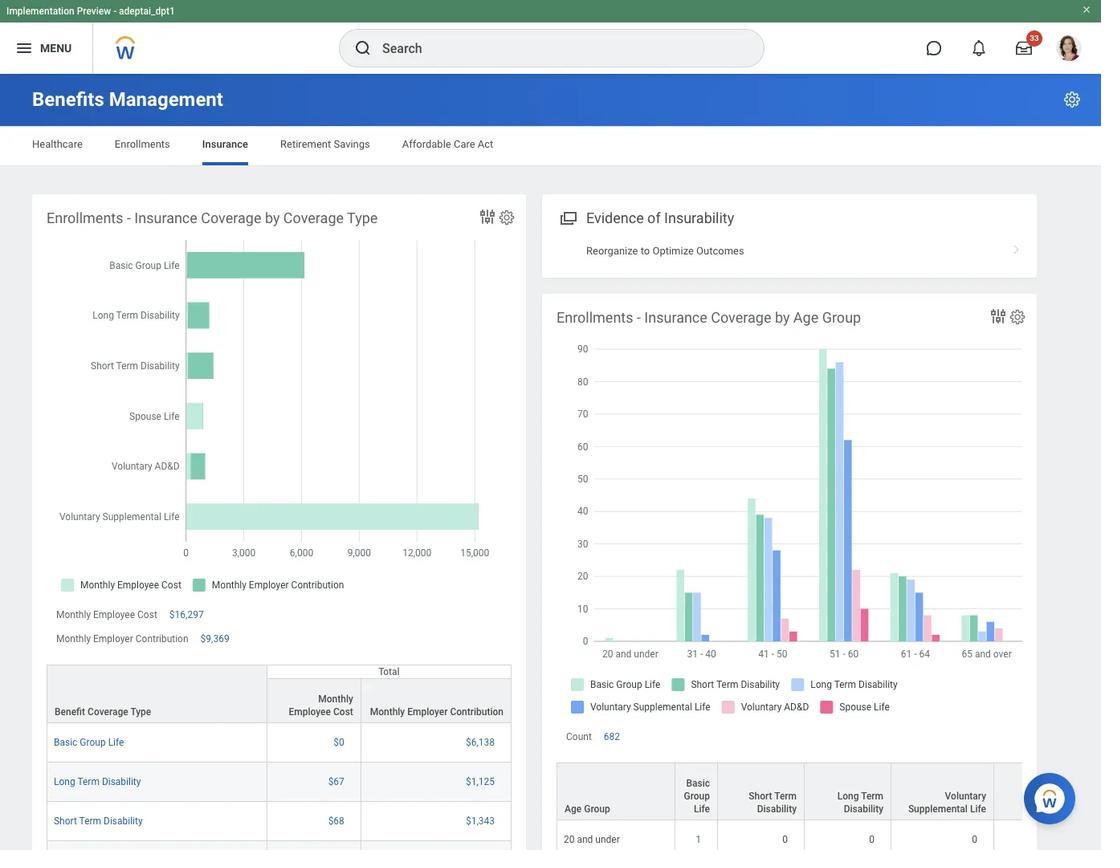 Task type: locate. For each thing, give the bounding box(es) containing it.
0 horizontal spatial -
[[113, 6, 117, 17]]

life inside voluntary supplemental life
[[970, 804, 986, 815]]

row containing monthly employee cost
[[47, 679, 512, 724]]

supplemental
[[908, 804, 968, 815]]

age up 20
[[565, 804, 582, 815]]

configure enrollments - insurance coverage by age group image
[[1009, 308, 1026, 326]]

1 horizontal spatial short term disability
[[749, 791, 797, 815]]

33 button
[[1006, 31, 1042, 66]]

tab list containing healthcare
[[16, 127, 1085, 165]]

0 vertical spatial employee
[[93, 610, 135, 621]]

0 vertical spatial long term disability
[[54, 777, 141, 788]]

basic group life down 'benefit coverage type'
[[54, 738, 124, 749]]

monthly
[[56, 610, 91, 621], [56, 634, 91, 645], [318, 694, 353, 705], [370, 707, 405, 718]]

disability up short term disability "link"
[[102, 777, 141, 788]]

0 vertical spatial basic group life
[[54, 738, 124, 749]]

1 vertical spatial monthly employer contribution
[[370, 707, 504, 718]]

notifications large image
[[971, 40, 987, 56]]

benefit coverage type button
[[47, 666, 267, 723]]

0 horizontal spatial age
[[565, 804, 582, 815]]

short term disability inside popup button
[[749, 791, 797, 815]]

short down long term disability link on the left bottom of page
[[54, 816, 77, 828]]

row
[[47, 665, 512, 724], [47, 679, 512, 724], [47, 724, 512, 763], [557, 763, 1101, 822], [47, 763, 512, 803], [47, 803, 512, 842], [557, 821, 1101, 851], [47, 842, 512, 851]]

voluntary up ad&d
[[1024, 791, 1065, 803]]

0 horizontal spatial life
[[108, 738, 124, 749]]

2 voluntary from the left
[[1024, 791, 1065, 803]]

affordable care act
[[402, 138, 493, 150]]

1 vertical spatial short term disability
[[54, 816, 143, 828]]

0 horizontal spatial long
[[54, 777, 75, 788]]

0 vertical spatial by
[[265, 210, 280, 226]]

0 horizontal spatial monthly employee cost
[[56, 610, 157, 621]]

total button
[[267, 666, 511, 679]]

Search Workday  search field
[[382, 31, 731, 66]]

short term disability down long term disability link on the left bottom of page
[[54, 816, 143, 828]]

1 horizontal spatial long
[[837, 791, 859, 803]]

1 vertical spatial basic
[[686, 778, 710, 790]]

row containing long term disability
[[47, 763, 512, 803]]

1 horizontal spatial type
[[347, 210, 378, 226]]

insurance for enrollments - insurance coverage by age group
[[644, 309, 707, 326]]

age down reorganize to optimize outcomes link
[[793, 309, 819, 326]]

0 vertical spatial type
[[347, 210, 378, 226]]

1 horizontal spatial employer
[[407, 707, 448, 718]]

1 horizontal spatial life
[[694, 804, 710, 815]]

long
[[54, 777, 75, 788], [837, 791, 859, 803]]

0 down long term disability 'column header'
[[869, 835, 875, 846]]

monthly employer contribution button
[[361, 680, 511, 723]]

- for enrollments - insurance coverage by age group
[[637, 309, 641, 326]]

0 vertical spatial short term disability
[[749, 791, 797, 815]]

0 vertical spatial monthly employee cost
[[56, 610, 157, 621]]

1 vertical spatial long term disability
[[837, 791, 883, 815]]

1 horizontal spatial by
[[775, 309, 790, 326]]

disability left long term disability popup button
[[757, 804, 797, 815]]

coverage
[[201, 210, 261, 226], [283, 210, 344, 226], [711, 309, 771, 326], [88, 707, 128, 718]]

1 horizontal spatial basic
[[686, 778, 710, 790]]

long inside popup button
[[837, 791, 859, 803]]

1 horizontal spatial monthly employee cost
[[289, 694, 353, 718]]

retirement
[[280, 138, 331, 150]]

insurance inside enrollments - insurance coverage by coverage type element
[[134, 210, 197, 226]]

basic up 1
[[686, 778, 710, 790]]

insurance
[[202, 138, 248, 150], [134, 210, 197, 226], [644, 309, 707, 326]]

0 down voluntary supplemental life
[[972, 835, 977, 846]]

basic group life up 1
[[684, 778, 710, 815]]

$6,138 button
[[466, 737, 497, 750]]

1 horizontal spatial cost
[[333, 707, 353, 718]]

1 horizontal spatial voluntary
[[1024, 791, 1065, 803]]

33
[[1030, 34, 1039, 43]]

insurance inside the enrollments - insurance coverage by age group element
[[644, 309, 707, 326]]

type
[[347, 210, 378, 226], [130, 707, 151, 718]]

disability down long term disability link on the left bottom of page
[[104, 816, 143, 828]]

0 horizontal spatial long term disability
[[54, 777, 141, 788]]

$1,343 button
[[466, 816, 497, 828]]

type down savings
[[347, 210, 378, 226]]

0 vertical spatial cost
[[137, 610, 157, 621]]

cost up $0 button
[[333, 707, 353, 718]]

2 vertical spatial insurance
[[644, 309, 707, 326]]

0 vertical spatial short
[[749, 791, 772, 803]]

type right benefit
[[130, 707, 151, 718]]

enrollments for enrollments - insurance coverage by age group
[[557, 309, 633, 326]]

age group
[[565, 804, 610, 815]]

1 vertical spatial type
[[130, 707, 151, 718]]

employer up benefit coverage type "popup button"
[[93, 634, 133, 645]]

0 vertical spatial long
[[54, 777, 75, 788]]

menu button
[[0, 22, 93, 74]]

voluntary ad&d image
[[1001, 834, 1066, 847]]

enrollments down reorganize
[[557, 309, 633, 326]]

2 0 from the left
[[869, 835, 875, 846]]

disability
[[102, 777, 141, 788], [757, 804, 797, 815], [844, 804, 883, 815], [104, 816, 143, 828]]

voluntary supplemental life
[[908, 791, 986, 815]]

enrollments - insurance coverage by coverage type
[[47, 210, 378, 226]]

cell down $1,343
[[361, 842, 512, 851]]

by inside enrollments - insurance coverage by coverage type element
[[265, 210, 280, 226]]

1 vertical spatial enrollments
[[47, 210, 123, 226]]

0 horizontal spatial type
[[130, 707, 151, 718]]

0 horizontal spatial 0
[[782, 835, 788, 846]]

monthly employee cost
[[56, 610, 157, 621], [289, 694, 353, 718]]

0 horizontal spatial basic group life
[[54, 738, 124, 749]]

0 down short term disability column header
[[782, 835, 788, 846]]

0 vertical spatial -
[[113, 6, 117, 17]]

life down 'benefit coverage type'
[[108, 738, 124, 749]]

enrollments down benefits management
[[115, 138, 170, 150]]

cell
[[47, 842, 267, 851], [267, 842, 361, 851], [361, 842, 512, 851]]

term left voluntary supplemental life popup button
[[861, 791, 883, 803]]

short right basic group life column header
[[749, 791, 772, 803]]

0 vertical spatial insurance
[[202, 138, 248, 150]]

0 button down voluntary supplemental life
[[972, 834, 980, 847]]

short term disability
[[749, 791, 797, 815], [54, 816, 143, 828]]

term
[[77, 777, 100, 788], [774, 791, 797, 803], [861, 791, 883, 803], [79, 816, 101, 828]]

short inside popup button
[[749, 791, 772, 803]]

enrollments
[[115, 138, 170, 150], [47, 210, 123, 226], [557, 309, 633, 326]]

1 vertical spatial long
[[837, 791, 859, 803]]

life
[[108, 738, 124, 749], [694, 804, 710, 815], [970, 804, 986, 815]]

0 vertical spatial monthly employer contribution
[[56, 634, 188, 645]]

basic group life
[[54, 738, 124, 749], [684, 778, 710, 815]]

employee left $16,297
[[93, 610, 135, 621]]

$6,138
[[466, 738, 495, 749]]

life inside enrollments - insurance coverage by coverage type element
[[108, 738, 124, 749]]

basic group life inside enrollments - insurance coverage by coverage type element
[[54, 738, 124, 749]]

menu banner
[[0, 0, 1101, 74]]

contribution down $16,297
[[136, 634, 188, 645]]

voluntary up supplemental
[[945, 791, 986, 803]]

basic down benefit
[[54, 738, 77, 749]]

0 vertical spatial enrollments
[[115, 138, 170, 150]]

benefit coverage type
[[55, 707, 151, 718]]

0 horizontal spatial short term disability
[[54, 816, 143, 828]]

reorganize to optimize outcomes
[[586, 245, 744, 257]]

$68 button
[[328, 816, 347, 828]]

monthly employee cost inside popup button
[[289, 694, 353, 718]]

basic
[[54, 738, 77, 749], [686, 778, 710, 790]]

life up 1 button
[[694, 804, 710, 815]]

term down long term disability link on the left bottom of page
[[79, 816, 101, 828]]

monthly employer contribution
[[56, 634, 188, 645], [370, 707, 504, 718]]

2 horizontal spatial 0 button
[[972, 834, 980, 847]]

1 vertical spatial employee
[[289, 707, 331, 718]]

group
[[822, 309, 861, 326], [80, 738, 106, 749], [684, 791, 710, 803], [584, 804, 610, 815]]

2 horizontal spatial insurance
[[644, 309, 707, 326]]

$9,369
[[200, 634, 229, 645]]

1 vertical spatial age
[[565, 804, 582, 815]]

1 horizontal spatial insurance
[[202, 138, 248, 150]]

configure and view chart data image
[[478, 207, 497, 226]]

1 cell from the left
[[47, 842, 267, 851]]

cost left $16,297
[[137, 610, 157, 621]]

1 vertical spatial monthly employee cost
[[289, 694, 353, 718]]

1 horizontal spatial monthly employer contribution
[[370, 707, 504, 718]]

3 cell from the left
[[361, 842, 512, 851]]

menu
[[40, 41, 72, 54]]

1 vertical spatial cost
[[333, 707, 353, 718]]

monthly employee cost left $16,297
[[56, 610, 157, 621]]

0 horizontal spatial 0 button
[[782, 834, 790, 847]]

$0
[[334, 738, 344, 749]]

voluntary supplemental life button
[[891, 764, 993, 820]]

group inside enrollments - insurance coverage by coverage type element
[[80, 738, 106, 749]]

monthly inside popup button
[[370, 707, 405, 718]]

1 horizontal spatial 0
[[869, 835, 875, 846]]

disability inside popup button
[[844, 804, 883, 815]]

682
[[604, 732, 620, 743]]

monthly employer contribution up "$6,138"
[[370, 707, 504, 718]]

0 horizontal spatial by
[[265, 210, 280, 226]]

1 horizontal spatial employee
[[289, 707, 331, 718]]

$16,297 button
[[169, 609, 206, 622]]

care
[[454, 138, 475, 150]]

0 vertical spatial basic
[[54, 738, 77, 749]]

$1,125 button
[[466, 776, 497, 789]]

-
[[113, 6, 117, 17], [127, 210, 131, 226], [637, 309, 641, 326]]

2 horizontal spatial 0
[[972, 835, 977, 846]]

cell down $68 on the left bottom of page
[[267, 842, 361, 851]]

employer down total popup button
[[407, 707, 448, 718]]

benefits
[[32, 88, 104, 111]]

0 horizontal spatial contribution
[[136, 634, 188, 645]]

long term disability inside row
[[54, 777, 141, 788]]

1 vertical spatial -
[[127, 210, 131, 226]]

short term disability left long term disability popup button
[[749, 791, 797, 815]]

cell down short term disability "link"
[[47, 842, 267, 851]]

group inside column header
[[584, 804, 610, 815]]

menu group image
[[557, 206, 578, 228]]

1 horizontal spatial contribution
[[450, 707, 504, 718]]

0 button down short term disability column header
[[782, 834, 790, 847]]

short term disability button
[[718, 764, 804, 820]]

0 horizontal spatial basic
[[54, 738, 77, 749]]

long term disability left supplemental
[[837, 791, 883, 815]]

short
[[749, 791, 772, 803], [54, 816, 77, 828]]

configure and view chart data image
[[989, 307, 1008, 326]]

long term disability link
[[54, 774, 141, 788]]

1 vertical spatial basic group life
[[684, 778, 710, 815]]

0 horizontal spatial employee
[[93, 610, 135, 621]]

cost
[[137, 610, 157, 621], [333, 707, 353, 718]]

monthly employer contribution inside popup button
[[370, 707, 504, 718]]

tab list
[[16, 127, 1085, 165]]

by inside the enrollments - insurance coverage by age group element
[[775, 309, 790, 326]]

long term disability
[[54, 777, 141, 788], [837, 791, 883, 815]]

contribution up "$6,138"
[[450, 707, 504, 718]]

employer
[[93, 634, 133, 645], [407, 707, 448, 718]]

justify image
[[14, 39, 34, 58]]

0 horizontal spatial short
[[54, 816, 77, 828]]

0 horizontal spatial voluntary
[[945, 791, 986, 803]]

enrollments inside tab list
[[115, 138, 170, 150]]

1 horizontal spatial basic group life
[[684, 778, 710, 815]]

monthly employee cost up $0
[[289, 694, 353, 718]]

1 horizontal spatial 0 button
[[869, 834, 877, 847]]

long term disability inside popup button
[[837, 791, 883, 815]]

2 horizontal spatial -
[[637, 309, 641, 326]]

0 horizontal spatial employer
[[93, 634, 133, 645]]

age
[[793, 309, 819, 326], [565, 804, 582, 815]]

1 horizontal spatial -
[[127, 210, 131, 226]]

2 horizontal spatial life
[[970, 804, 986, 815]]

0 button down long term disability 'column header'
[[869, 834, 877, 847]]

monthly employer contribution up benefit coverage type "popup button"
[[56, 634, 188, 645]]

2 vertical spatial enrollments
[[557, 309, 633, 326]]

0 vertical spatial age
[[793, 309, 819, 326]]

1 vertical spatial insurance
[[134, 210, 197, 226]]

2 vertical spatial -
[[637, 309, 641, 326]]

monthly employee cost button
[[267, 680, 360, 723]]

life for voluntary supplemental life popup button
[[970, 804, 986, 815]]

disability left supplemental
[[844, 804, 883, 815]]

enrollments - insurance coverage by age group element
[[542, 294, 1101, 851]]

term left long term disability popup button
[[774, 791, 797, 803]]

1 0 button from the left
[[782, 834, 790, 847]]

0
[[782, 835, 788, 846], [869, 835, 875, 846], [972, 835, 977, 846]]

1 voluntary from the left
[[945, 791, 986, 803]]

contribution
[[136, 634, 188, 645], [450, 707, 504, 718]]

term inside popup button
[[774, 791, 797, 803]]

1 vertical spatial employer
[[407, 707, 448, 718]]

0 horizontal spatial insurance
[[134, 210, 197, 226]]

age group button
[[557, 764, 675, 820]]

implementation
[[6, 6, 74, 17]]

1 horizontal spatial short
[[749, 791, 772, 803]]

voluntary ad&d
[[1024, 791, 1065, 815]]

1 horizontal spatial long term disability
[[837, 791, 883, 815]]

employee up $67
[[289, 707, 331, 718]]

long term disability up short term disability "link"
[[54, 777, 141, 788]]

voluntary
[[945, 791, 986, 803], [1024, 791, 1065, 803]]

1 vertical spatial short
[[54, 816, 77, 828]]

enrollments down healthcare
[[47, 210, 123, 226]]

by
[[265, 210, 280, 226], [775, 309, 790, 326]]

0 button
[[782, 834, 790, 847], [869, 834, 877, 847], [972, 834, 980, 847]]

voluntary inside voluntary supplemental life
[[945, 791, 986, 803]]

1 horizontal spatial age
[[793, 309, 819, 326]]

1 vertical spatial by
[[775, 309, 790, 326]]

life right supplemental
[[970, 804, 986, 815]]

management
[[109, 88, 223, 111]]

1 vertical spatial contribution
[[450, 707, 504, 718]]



Task type: vqa. For each thing, say whether or not it's contained in the screenshot.
$67 button
yes



Task type: describe. For each thing, give the bounding box(es) containing it.
$1,125
[[466, 777, 495, 788]]

row containing total
[[47, 665, 512, 724]]

insurability
[[664, 210, 734, 226]]

term inside popup button
[[861, 791, 883, 803]]

total
[[378, 667, 400, 678]]

voluntary for ad&d
[[1024, 791, 1065, 803]]

tab list inside benefits management main content
[[16, 127, 1085, 165]]

age group column header
[[557, 763, 675, 822]]

$9,369 button
[[200, 633, 232, 646]]

by for age
[[775, 309, 790, 326]]

$67 button
[[328, 776, 347, 789]]

20
[[564, 835, 575, 846]]

20 and under element
[[564, 831, 620, 846]]

0 horizontal spatial monthly employer contribution
[[56, 634, 188, 645]]

2 0 button from the left
[[869, 834, 877, 847]]

ad&d
[[1040, 804, 1065, 815]]

healthcare
[[32, 138, 83, 150]]

row containing 20 and under
[[557, 821, 1101, 851]]

benefits management main content
[[0, 74, 1101, 851]]

voluntary for supplemental
[[945, 791, 986, 803]]

of
[[647, 210, 661, 226]]

682 button
[[604, 731, 622, 744]]

count
[[566, 732, 592, 743]]

preview
[[77, 6, 111, 17]]

implementation preview -   adeptai_dpt1
[[6, 6, 175, 17]]

to
[[641, 245, 650, 257]]

benefit
[[55, 707, 85, 718]]

age inside popup button
[[565, 804, 582, 815]]

enrollments for enrollments - insurance coverage by coverage type
[[47, 210, 123, 226]]

$0 button
[[334, 737, 347, 750]]

life for "basic group life" popup button
[[694, 804, 710, 815]]

enrollments - insurance coverage by age group
[[557, 309, 861, 326]]

search image
[[353, 39, 373, 58]]

evidence
[[586, 210, 644, 226]]

enrollments - insurance coverage by coverage type element
[[32, 194, 526, 851]]

savings
[[334, 138, 370, 150]]

term inside "link"
[[79, 816, 101, 828]]

basic group life inside "basic group life" popup button
[[684, 778, 710, 815]]

short term disability inside row
[[54, 816, 143, 828]]

$67
[[328, 777, 344, 788]]

contribution inside popup button
[[450, 707, 504, 718]]

benefits management
[[32, 88, 223, 111]]

voluntary supplemental life column header
[[891, 763, 994, 822]]

short term disability column header
[[718, 763, 805, 822]]

0 horizontal spatial cost
[[137, 610, 157, 621]]

$16,297
[[169, 610, 204, 621]]

optimize
[[653, 245, 694, 257]]

term up short term disability "link"
[[77, 777, 100, 788]]

long term disability column header
[[805, 763, 891, 822]]

reorganize to optimize outcomes link
[[542, 235, 1037, 268]]

group inside column header
[[684, 791, 710, 803]]

retirement savings
[[280, 138, 370, 150]]

1 button
[[696, 834, 704, 847]]

outcomes
[[696, 245, 744, 257]]

configure enrollments - insurance coverage by coverage type image
[[498, 209, 516, 226]]

basic inside basic group life link
[[54, 738, 77, 749]]

adeptai_dpt1
[[119, 6, 175, 17]]

voluntary ad&d button
[[994, 764, 1072, 820]]

20 and under
[[564, 835, 620, 846]]

by for coverage
[[265, 210, 280, 226]]

employee inside the monthly employee cost popup button
[[289, 707, 331, 718]]

employer inside popup button
[[407, 707, 448, 718]]

basic group life button
[[675, 764, 717, 820]]

short term disability link
[[54, 813, 143, 828]]

short inside "link"
[[54, 816, 77, 828]]

disability inside popup button
[[757, 804, 797, 815]]

long term disability button
[[805, 764, 891, 820]]

$1,343
[[466, 816, 495, 828]]

- for enrollments - insurance coverage by coverage type
[[127, 210, 131, 226]]

3 0 from the left
[[972, 835, 977, 846]]

affordable
[[402, 138, 451, 150]]

basic group life column header
[[675, 763, 718, 822]]

0 vertical spatial employer
[[93, 634, 133, 645]]

evidence of insurability
[[586, 210, 734, 226]]

insurance for enrollments - insurance coverage by coverage type
[[134, 210, 197, 226]]

reorganize
[[586, 245, 638, 257]]

inbox large image
[[1016, 40, 1032, 56]]

long inside row
[[54, 777, 75, 788]]

coverage inside "popup button"
[[88, 707, 128, 718]]

cost inside monthly employee cost
[[333, 707, 353, 718]]

1 0 from the left
[[782, 835, 788, 846]]

1
[[696, 835, 701, 846]]

close environment banner image
[[1082, 5, 1091, 14]]

type inside "popup button"
[[130, 707, 151, 718]]

under
[[595, 835, 620, 846]]

0 vertical spatial contribution
[[136, 634, 188, 645]]

row containing short term disability
[[47, 803, 512, 842]]

basic inside "basic group life" popup button
[[686, 778, 710, 790]]

disability inside "link"
[[104, 816, 143, 828]]

configure this page image
[[1063, 90, 1082, 109]]

chevron right image
[[1006, 239, 1027, 255]]

2 cell from the left
[[267, 842, 361, 851]]

enrollments for enrollments
[[115, 138, 170, 150]]

- inside menu banner
[[113, 6, 117, 17]]

act
[[478, 138, 493, 150]]

3 0 button from the left
[[972, 834, 980, 847]]

basic group life link
[[54, 734, 124, 749]]

profile logan mcneil image
[[1056, 35, 1082, 64]]

monthly inside popup button
[[318, 694, 353, 705]]

$68
[[328, 816, 344, 828]]

and
[[577, 835, 593, 846]]



